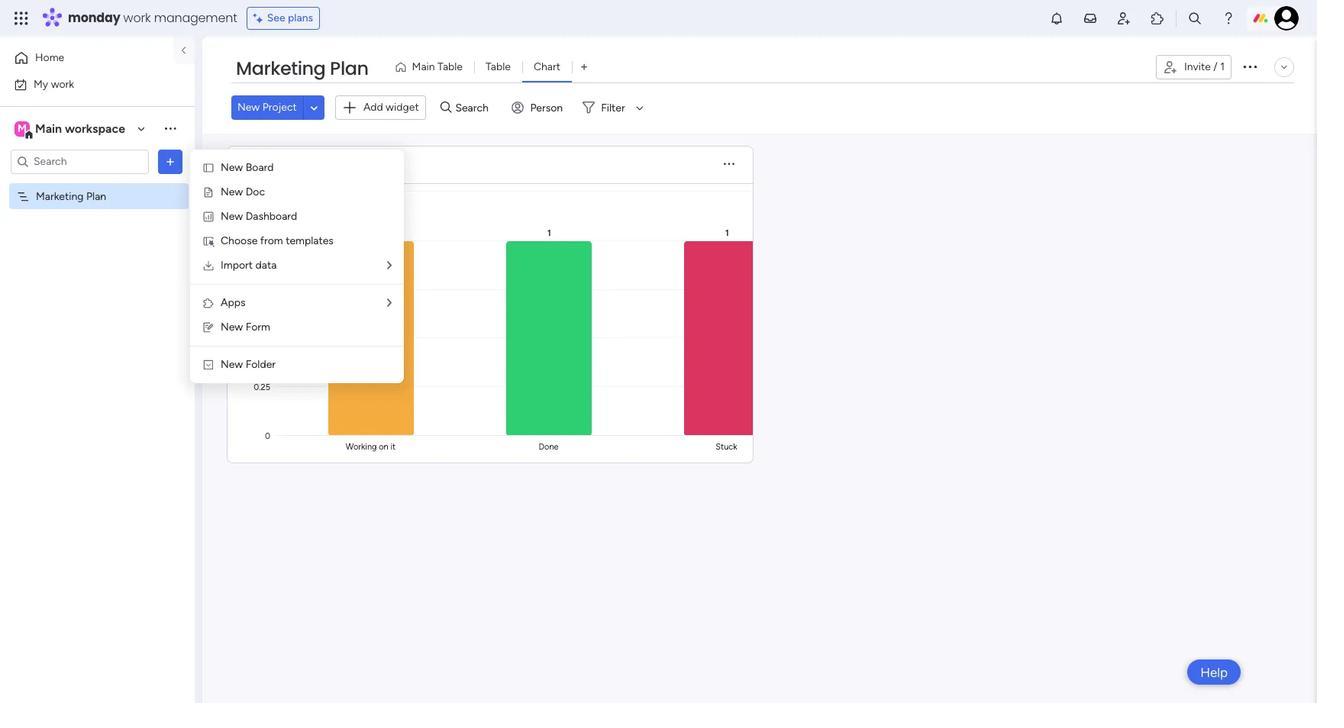 Task type: locate. For each thing, give the bounding box(es) containing it.
new right service icon
[[221, 186, 243, 199]]

marketing plan up angle down image
[[236, 56, 368, 81]]

my work
[[34, 78, 74, 90]]

new folder image
[[202, 359, 215, 371]]

1 vertical spatial chart
[[251, 155, 290, 174]]

new right new folder image
[[221, 358, 243, 371]]

1 vertical spatial main
[[35, 121, 62, 136]]

option
[[0, 182, 195, 186]]

chart left add view icon
[[534, 60, 560, 73]]

help image
[[1221, 11, 1236, 26]]

add widget button
[[335, 95, 426, 120]]

invite
[[1184, 60, 1211, 73]]

1 vertical spatial options image
[[163, 154, 178, 169]]

main inside workspace selection element
[[35, 121, 62, 136]]

1 horizontal spatial main
[[412, 60, 435, 73]]

choose from templates
[[221, 234, 334, 247]]

0 horizontal spatial chart
[[251, 155, 290, 174]]

main
[[412, 60, 435, 73], [35, 121, 62, 136]]

management
[[154, 9, 237, 27]]

new right new board icon
[[221, 161, 243, 174]]

main right workspace icon
[[35, 121, 62, 136]]

plans
[[288, 11, 313, 24]]

0 horizontal spatial marketing
[[36, 190, 84, 203]]

/
[[1214, 60, 1218, 73]]

table up search field
[[486, 60, 511, 73]]

0 vertical spatial marketing
[[236, 56, 326, 81]]

new right form image
[[221, 321, 243, 334]]

plan
[[330, 56, 368, 81], [86, 190, 106, 203]]

apps
[[221, 296, 246, 309]]

1 horizontal spatial table
[[486, 60, 511, 73]]

Marketing Plan field
[[232, 56, 372, 82]]

invite members image
[[1116, 11, 1132, 26]]

data
[[255, 259, 277, 272]]

table button
[[474, 55, 522, 79]]

0 horizontal spatial work
[[51, 78, 74, 90]]

1 horizontal spatial chart
[[534, 60, 560, 73]]

work right my
[[51, 78, 74, 90]]

plan down search in workspace field
[[86, 190, 106, 203]]

0 vertical spatial marketing plan
[[236, 56, 368, 81]]

my
[[34, 78, 48, 90]]

new right new dashboard icon
[[221, 210, 243, 223]]

1 horizontal spatial work
[[123, 9, 151, 27]]

import data image
[[202, 260, 215, 272]]

new left project
[[237, 101, 260, 114]]

1 horizontal spatial marketing plan
[[236, 56, 368, 81]]

new inside button
[[237, 101, 260, 114]]

person
[[530, 101, 563, 114]]

options image right 1
[[1241, 57, 1259, 75]]

add widget
[[363, 101, 419, 114]]

Search in workspace field
[[32, 153, 128, 170]]

chart inside main content
[[251, 155, 290, 174]]

menu
[[190, 150, 404, 383]]

marketing
[[236, 56, 326, 81], [36, 190, 84, 203]]

add view image
[[581, 61, 587, 73]]

marketing plan down search in workspace field
[[36, 190, 106, 203]]

0 vertical spatial main
[[412, 60, 435, 73]]

work for my
[[51, 78, 74, 90]]

1 vertical spatial marketing plan
[[36, 190, 106, 203]]

0 horizontal spatial plan
[[86, 190, 106, 203]]

marketing plan inside marketing plan list box
[[36, 190, 106, 203]]

1 vertical spatial plan
[[86, 190, 106, 203]]

chart main content
[[202, 133, 1317, 703]]

0 horizontal spatial main
[[35, 121, 62, 136]]

options image down the workspace options icon on the left of the page
[[163, 154, 178, 169]]

new doc
[[221, 186, 265, 199]]

plan up add
[[330, 56, 368, 81]]

work right the monday
[[123, 9, 151, 27]]

new for new dashboard
[[221, 210, 243, 223]]

main inside button
[[412, 60, 435, 73]]

work
[[123, 9, 151, 27], [51, 78, 74, 90]]

new
[[237, 101, 260, 114], [221, 161, 243, 174], [221, 186, 243, 199], [221, 210, 243, 223], [221, 321, 243, 334], [221, 358, 243, 371]]

marketing down search in workspace field
[[36, 190, 84, 203]]

main workspace
[[35, 121, 125, 136]]

1 horizontal spatial plan
[[330, 56, 368, 81]]

new board
[[221, 161, 274, 174]]

project
[[262, 101, 297, 114]]

folder
[[246, 358, 276, 371]]

arrow down image
[[631, 99, 649, 117]]

table
[[438, 60, 463, 73], [486, 60, 511, 73]]

more dots image
[[724, 159, 735, 170]]

monday work management
[[68, 9, 237, 27]]

0 vertical spatial options image
[[1241, 57, 1259, 75]]

table up the v2 search icon
[[438, 60, 463, 73]]

service icon image
[[202, 186, 215, 199]]

import data
[[221, 259, 277, 272]]

see plans button
[[246, 7, 320, 30]]

inbox image
[[1083, 11, 1098, 26]]

workspace options image
[[163, 121, 178, 136]]

1 vertical spatial marketing
[[36, 190, 84, 203]]

2 table from the left
[[486, 60, 511, 73]]

0 horizontal spatial marketing plan
[[36, 190, 106, 203]]

0 vertical spatial plan
[[330, 56, 368, 81]]

1 horizontal spatial options image
[[1241, 57, 1259, 75]]

main for main workspace
[[35, 121, 62, 136]]

workspace selection element
[[15, 120, 128, 139]]

list arrow image
[[387, 260, 392, 271]]

chart
[[534, 60, 560, 73], [251, 155, 290, 174]]

main for main table
[[412, 60, 435, 73]]

choose
[[221, 234, 258, 247]]

work inside button
[[51, 78, 74, 90]]

0 horizontal spatial options image
[[163, 154, 178, 169]]

options image
[[1241, 57, 1259, 75], [163, 154, 178, 169]]

new form
[[221, 321, 270, 334]]

main up widget
[[412, 60, 435, 73]]

work for monday
[[123, 9, 151, 27]]

marketing up project
[[236, 56, 326, 81]]

0 horizontal spatial table
[[438, 60, 463, 73]]

new folder
[[221, 358, 276, 371]]

new board image
[[202, 162, 215, 174]]

filter
[[601, 101, 625, 114]]

help
[[1200, 665, 1228, 680]]

1 horizontal spatial marketing
[[236, 56, 326, 81]]

chart up doc on the top
[[251, 155, 290, 174]]

1 vertical spatial work
[[51, 78, 74, 90]]

0 vertical spatial work
[[123, 9, 151, 27]]

0 vertical spatial chart
[[534, 60, 560, 73]]

marketing plan
[[236, 56, 368, 81], [36, 190, 106, 203]]

new dashboard image
[[202, 211, 215, 223]]



Task type: vqa. For each thing, say whether or not it's contained in the screenshot.
Sprints within 'field'
no



Task type: describe. For each thing, give the bounding box(es) containing it.
board
[[246, 161, 274, 174]]

new for new board
[[221, 161, 243, 174]]

new project button
[[231, 96, 303, 120]]

v2 search image
[[440, 99, 452, 116]]

chart button
[[522, 55, 572, 79]]

v2 funnel image
[[305, 159, 315, 170]]

angle down image
[[310, 102, 318, 114]]

new for new form
[[221, 321, 243, 334]]

invite / 1
[[1184, 60, 1225, 73]]

1
[[1220, 60, 1225, 73]]

notifications image
[[1049, 11, 1064, 26]]

main table button
[[388, 55, 474, 79]]

main table
[[412, 60, 463, 73]]

workspace
[[65, 121, 125, 136]]

1 table from the left
[[438, 60, 463, 73]]

templates
[[286, 234, 334, 247]]

form
[[246, 321, 270, 334]]

doc
[[246, 186, 265, 199]]

expand board header image
[[1278, 61, 1290, 73]]

dashboard
[[246, 210, 297, 223]]

new for new folder
[[221, 358, 243, 371]]

menu containing new board
[[190, 150, 404, 383]]

plan inside list box
[[86, 190, 106, 203]]

chart inside button
[[534, 60, 560, 73]]

see plans
[[267, 11, 313, 24]]

list arrow image
[[387, 298, 392, 308]]

help button
[[1187, 660, 1241, 685]]

see
[[267, 11, 285, 24]]

marketing plan inside marketing plan field
[[236, 56, 368, 81]]

workspace image
[[15, 120, 30, 137]]

james peterson image
[[1274, 6, 1299, 31]]

person button
[[506, 96, 572, 120]]

home button
[[9, 46, 164, 70]]

new for new project
[[237, 101, 260, 114]]

marketing inside field
[[236, 56, 326, 81]]

from
[[260, 234, 283, 247]]

filter button
[[577, 96, 649, 120]]

search everything image
[[1187, 11, 1203, 26]]

new for new doc
[[221, 186, 243, 199]]

apps image
[[202, 297, 215, 309]]

Search field
[[452, 97, 497, 119]]

my work button
[[9, 72, 164, 97]]

form image
[[202, 321, 215, 334]]

add
[[363, 101, 383, 114]]

new project
[[237, 101, 297, 114]]

home
[[35, 51, 64, 64]]

new dashboard
[[221, 210, 297, 223]]

m
[[18, 122, 27, 135]]

select product image
[[14, 11, 29, 26]]

choose from templates image
[[202, 235, 215, 247]]

widget
[[386, 101, 419, 114]]

invite / 1 button
[[1156, 55, 1232, 79]]

apps image
[[1150, 11, 1165, 26]]

plan inside field
[[330, 56, 368, 81]]

marketing plan list box
[[0, 180, 195, 415]]

import
[[221, 259, 253, 272]]

monday
[[68, 9, 120, 27]]

marketing inside list box
[[36, 190, 84, 203]]



